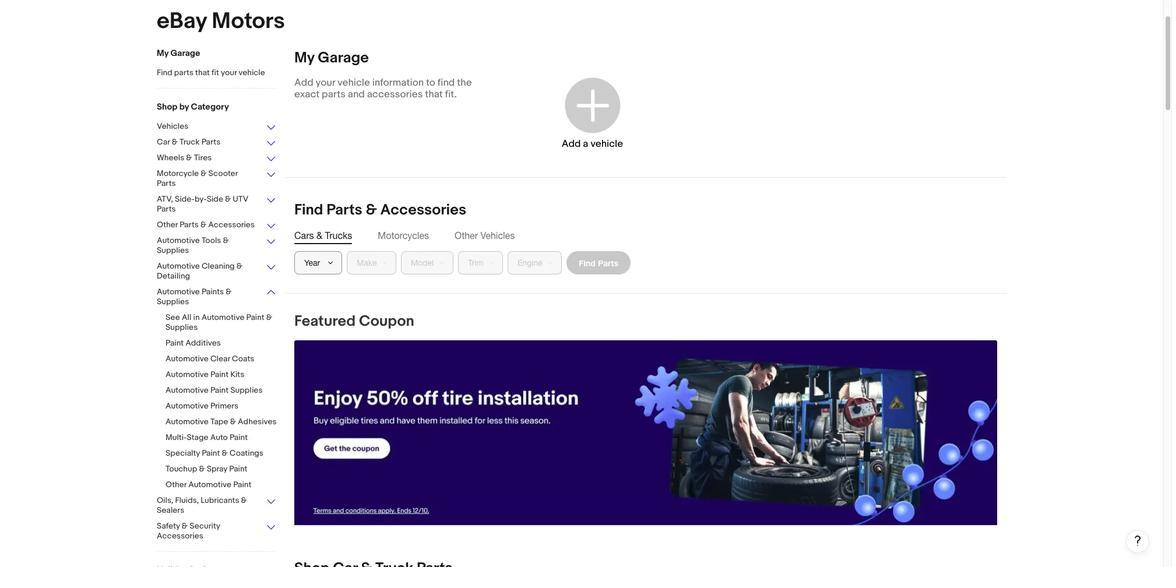 Task type: describe. For each thing, give the bounding box(es) containing it.
category
[[191, 101, 229, 113]]

ebay motors
[[157, 8, 285, 35]]

security
[[190, 521, 220, 531]]

utv
[[233, 194, 248, 204]]

motors
[[212, 8, 285, 35]]

paint down automotive paint kits link on the bottom left
[[210, 385, 229, 395]]

parts inside "link"
[[174, 68, 194, 78]]

vehicles car & truck parts wheels & tires motorcycle & scooter parts atv, side-by-side & utv parts other parts & accessories automotive tools & supplies automotive cleaning & detailing automotive paints & supplies see all in automotive paint & supplies paint additives automotive clear coats automotive paint kits automotive paint supplies automotive primers automotive tape & adhesives multi-stage auto paint specialty paint & coatings touchup & spray paint other automotive paint oils, fluids, lubricants & sealers safety & security accessories
[[157, 121, 277, 541]]

ebay
[[157, 8, 207, 35]]

add for add a vehicle
[[562, 138, 581, 150]]

paint down clear
[[210, 370, 229, 380]]

add a vehicle button
[[520, 61, 665, 166]]

truck
[[180, 137, 200, 147]]

add a vehicle image
[[562, 74, 623, 136]]

find parts button
[[567, 251, 631, 275]]

supplies up additives
[[166, 322, 198, 332]]

1 vertical spatial other
[[455, 230, 478, 241]]

supplies up see
[[157, 297, 189, 307]]

that inside add your vehicle information to find the exact parts and accessories that fit.
[[425, 89, 443, 100]]

side
[[207, 194, 223, 204]]

specialty paint & coatings link
[[166, 448, 285, 459]]

0 vertical spatial other
[[157, 220, 178, 230]]

side-
[[175, 194, 195, 204]]

touchup
[[166, 464, 197, 474]]

automotive paint kits link
[[166, 370, 285, 381]]

add a vehicle
[[562, 138, 623, 150]]

car
[[157, 137, 170, 147]]

automotive clear coats link
[[166, 354, 285, 365]]

touchup & spray paint link
[[166, 464, 285, 475]]

specialty
[[166, 448, 200, 458]]

0 horizontal spatial my garage
[[157, 48, 200, 59]]

find parts that fit your vehicle link
[[157, 68, 276, 79]]

auto
[[210, 433, 228, 443]]

find for find parts
[[579, 258, 596, 268]]

1 horizontal spatial my garage
[[294, 49, 369, 67]]

safety
[[157, 521, 180, 531]]

featured coupon
[[294, 313, 414, 331]]

vehicle inside "link"
[[239, 68, 265, 78]]

shop by category
[[157, 101, 229, 113]]

in
[[193, 313, 200, 322]]

add for add your vehicle information to find the exact parts and accessories that fit.
[[294, 77, 314, 89]]

paints
[[202, 287, 224, 297]]

paint up spray
[[202, 448, 220, 458]]

sealers
[[157, 505, 184, 515]]

1 horizontal spatial accessories
[[208, 220, 255, 230]]

spray
[[207, 464, 227, 474]]

oils, fluids, lubricants & sealers button
[[157, 496, 276, 517]]

coupon
[[359, 313, 414, 331]]

the
[[457, 77, 472, 89]]

tools
[[202, 236, 221, 245]]

by
[[179, 101, 189, 113]]

coatings
[[230, 448, 263, 458]]

other vehicles
[[455, 230, 515, 241]]

accessories
[[367, 89, 423, 100]]

0 horizontal spatial garage
[[171, 48, 200, 59]]

tab list containing cars & trucks
[[294, 229, 998, 242]]

clear
[[210, 354, 230, 364]]

detailing
[[157, 271, 190, 281]]

paint up coatings
[[230, 433, 248, 443]]

paint down coatings
[[229, 464, 247, 474]]

wheels
[[157, 153, 184, 163]]

atv, side-by-side & utv parts button
[[157, 194, 276, 215]]

motorcycles
[[378, 230, 429, 241]]

exact
[[294, 89, 320, 100]]

paint up paint additives link on the left bottom of page
[[246, 313, 265, 322]]

motorcycle & scooter parts button
[[157, 168, 276, 189]]

motorcycle
[[157, 168, 199, 178]]

car & truck parts button
[[157, 137, 276, 148]]

adhesives
[[238, 417, 277, 427]]

your inside "link"
[[221, 68, 237, 78]]



Task type: vqa. For each thing, say whether or not it's contained in the screenshot.
(23,223) to the top
no



Task type: locate. For each thing, give the bounding box(es) containing it.
wheels & tires button
[[157, 153, 276, 164]]

0 vertical spatial parts
[[174, 68, 194, 78]]

a
[[583, 138, 588, 150]]

all
[[182, 313, 191, 322]]

oils,
[[157, 496, 173, 505]]

supplies down kits
[[230, 385, 263, 395]]

other
[[157, 220, 178, 230], [455, 230, 478, 241], [166, 480, 187, 490]]

paint down touchup & spray paint link
[[233, 480, 251, 490]]

find parts
[[579, 258, 619, 268]]

find parts & accessories
[[294, 201, 466, 219]]

other automotive paint link
[[166, 480, 285, 491]]

paint down see
[[166, 338, 184, 348]]

2 vertical spatial find
[[579, 258, 596, 268]]

atv,
[[157, 194, 173, 204]]

vehicles
[[157, 121, 188, 131], [481, 230, 515, 241]]

0 vertical spatial find
[[157, 68, 172, 78]]

tape
[[210, 417, 228, 427]]

vehicle inside add your vehicle information to find the exact parts and accessories that fit.
[[338, 77, 370, 89]]

1 horizontal spatial find
[[294, 201, 323, 219]]

automotive
[[157, 236, 200, 245], [157, 261, 200, 271], [157, 287, 200, 297], [202, 313, 245, 322], [166, 354, 209, 364], [166, 370, 209, 380], [166, 385, 209, 395], [166, 401, 209, 411], [166, 417, 209, 427], [188, 480, 231, 490]]

tires
[[194, 153, 212, 163]]

kits
[[230, 370, 244, 380]]

coats
[[232, 354, 254, 364]]

parts left fit
[[174, 68, 194, 78]]

0 horizontal spatial find
[[157, 68, 172, 78]]

automotive paints & supplies button
[[157, 287, 276, 308]]

vehicles button
[[157, 121, 276, 132]]

enjoy 50% off tire installation image
[[294, 340, 998, 525]]

your inside add your vehicle information to find the exact parts and accessories that fit.
[[316, 77, 335, 89]]

automotive tools & supplies button
[[157, 236, 276, 257]]

multi-
[[166, 433, 187, 443]]

find
[[157, 68, 172, 78], [294, 201, 323, 219], [579, 258, 596, 268]]

main content containing my garage
[[285, 49, 1150, 567]]

safety & security accessories button
[[157, 521, 276, 542]]

0 horizontal spatial my
[[157, 48, 169, 59]]

and
[[348, 89, 365, 100]]

2 horizontal spatial vehicle
[[591, 138, 623, 150]]

automotive cleaning & detailing button
[[157, 261, 276, 282]]

0 horizontal spatial that
[[195, 68, 210, 78]]

find for find parts that fit your vehicle
[[157, 68, 172, 78]]

your
[[221, 68, 237, 78], [316, 77, 335, 89]]

1 horizontal spatial vehicles
[[481, 230, 515, 241]]

to
[[426, 77, 435, 89]]

vehicles inside vehicles car & truck parts wheels & tires motorcycle & scooter parts atv, side-by-side & utv parts other parts & accessories automotive tools & supplies automotive cleaning & detailing automotive paints & supplies see all in automotive paint & supplies paint additives automotive clear coats automotive paint kits automotive paint supplies automotive primers automotive tape & adhesives multi-stage auto paint specialty paint & coatings touchup & spray paint other automotive paint oils, fluids, lubricants & sealers safety & security accessories
[[157, 121, 188, 131]]

see
[[166, 313, 180, 322]]

2 horizontal spatial accessories
[[380, 201, 466, 219]]

garage up and on the top left
[[318, 49, 369, 67]]

0 vertical spatial that
[[195, 68, 210, 78]]

0 vertical spatial accessories
[[380, 201, 466, 219]]

cars
[[294, 230, 314, 241]]

my garage
[[157, 48, 200, 59], [294, 49, 369, 67]]

add left and on the top left
[[294, 77, 314, 89]]

1 horizontal spatial your
[[316, 77, 335, 89]]

that left fit
[[195, 68, 210, 78]]

cars & trucks
[[294, 230, 352, 241]]

automotive primers link
[[166, 401, 285, 412]]

vehicle left the information
[[338, 77, 370, 89]]

0 horizontal spatial your
[[221, 68, 237, 78]]

my garage up exact
[[294, 49, 369, 67]]

2 vertical spatial other
[[166, 480, 187, 490]]

multi-stage auto paint link
[[166, 433, 285, 444]]

vehicle
[[239, 68, 265, 78], [338, 77, 370, 89], [591, 138, 623, 150]]

parts inside add your vehicle information to find the exact parts and accessories that fit.
[[322, 89, 346, 100]]

&
[[172, 137, 178, 147], [186, 153, 192, 163], [201, 168, 207, 178], [225, 194, 231, 204], [366, 201, 377, 219], [200, 220, 206, 230], [317, 230, 322, 241], [223, 236, 229, 245], [237, 261, 242, 271], [226, 287, 232, 297], [266, 313, 272, 322], [230, 417, 236, 427], [222, 448, 228, 458], [199, 464, 205, 474], [241, 496, 247, 505], [182, 521, 188, 531]]

parts
[[202, 137, 221, 147], [157, 178, 176, 188], [327, 201, 362, 219], [157, 204, 176, 214], [180, 220, 199, 230], [598, 258, 619, 268]]

find
[[438, 77, 455, 89]]

additives
[[186, 338, 221, 348]]

lubricants
[[201, 496, 239, 505]]

scooter
[[208, 168, 238, 178]]

garage
[[171, 48, 200, 59], [318, 49, 369, 67]]

that left the fit. on the left
[[425, 89, 443, 100]]

1 horizontal spatial my
[[294, 49, 315, 67]]

cleaning
[[202, 261, 235, 271]]

my up exact
[[294, 49, 315, 67]]

add inside 'button'
[[562, 138, 581, 150]]

main content
[[285, 49, 1150, 567]]

my garage down 'ebay'
[[157, 48, 200, 59]]

0 horizontal spatial vehicle
[[239, 68, 265, 78]]

supplies up detailing
[[157, 245, 189, 255]]

1 horizontal spatial that
[[425, 89, 443, 100]]

vehicle inside 'button'
[[591, 138, 623, 150]]

2 horizontal spatial find
[[579, 258, 596, 268]]

vehicle for add your vehicle information to find the exact parts and accessories that fit.
[[338, 77, 370, 89]]

featured
[[294, 313, 356, 331]]

0 horizontal spatial accessories
[[157, 531, 203, 541]]

primers
[[210, 401, 239, 411]]

fit.
[[445, 89, 457, 100]]

stage
[[187, 433, 208, 443]]

vehicle right fit
[[239, 68, 265, 78]]

that
[[195, 68, 210, 78], [425, 89, 443, 100]]

None text field
[[294, 340, 998, 526]]

shop
[[157, 101, 177, 113]]

help, opens dialogs image
[[1132, 535, 1144, 547]]

paint additives link
[[166, 338, 285, 349]]

0 vertical spatial vehicles
[[157, 121, 188, 131]]

see all in automotive paint & supplies link
[[166, 313, 285, 333]]

accessories up motorcycles
[[380, 201, 466, 219]]

add inside add your vehicle information to find the exact parts and accessories that fit.
[[294, 77, 314, 89]]

find parts that fit your vehicle
[[157, 68, 265, 78]]

1 vertical spatial parts
[[322, 89, 346, 100]]

1 vertical spatial find
[[294, 201, 323, 219]]

1 vertical spatial vehicles
[[481, 230, 515, 241]]

2 vertical spatial accessories
[[157, 531, 203, 541]]

automotive paint supplies link
[[166, 385, 285, 396]]

information
[[372, 77, 424, 89]]

find inside "link"
[[157, 68, 172, 78]]

0 horizontal spatial parts
[[174, 68, 194, 78]]

accessories down the "sealers"
[[157, 531, 203, 541]]

0 horizontal spatial vehicles
[[157, 121, 188, 131]]

parts left and on the top left
[[322, 89, 346, 100]]

0 horizontal spatial add
[[294, 77, 314, 89]]

find for find parts & accessories
[[294, 201, 323, 219]]

garage up the find parts that fit your vehicle
[[171, 48, 200, 59]]

automotive tape & adhesives link
[[166, 417, 285, 428]]

accessories down the atv, side-by-side & utv parts dropdown button
[[208, 220, 255, 230]]

fluids,
[[175, 496, 199, 505]]

other parts & accessories button
[[157, 220, 276, 231]]

my
[[157, 48, 169, 59], [294, 49, 315, 67]]

that inside "link"
[[195, 68, 210, 78]]

supplies
[[157, 245, 189, 255], [157, 297, 189, 307], [166, 322, 198, 332], [230, 385, 263, 395]]

& inside tab list
[[317, 230, 322, 241]]

trucks
[[325, 230, 352, 241]]

1 vertical spatial that
[[425, 89, 443, 100]]

find inside button
[[579, 258, 596, 268]]

1 horizontal spatial garage
[[318, 49, 369, 67]]

1 vertical spatial add
[[562, 138, 581, 150]]

1 horizontal spatial parts
[[322, 89, 346, 100]]

add your vehicle information to find the exact parts and accessories that fit.
[[294, 77, 472, 100]]

paint
[[246, 313, 265, 322], [166, 338, 184, 348], [210, 370, 229, 380], [210, 385, 229, 395], [230, 433, 248, 443], [202, 448, 220, 458], [229, 464, 247, 474], [233, 480, 251, 490]]

add
[[294, 77, 314, 89], [562, 138, 581, 150]]

your left and on the top left
[[316, 77, 335, 89]]

by-
[[195, 194, 207, 204]]

your right fit
[[221, 68, 237, 78]]

fit
[[212, 68, 219, 78]]

0 vertical spatial add
[[294, 77, 314, 89]]

add left the a
[[562, 138, 581, 150]]

parts inside button
[[598, 258, 619, 268]]

1 horizontal spatial add
[[562, 138, 581, 150]]

my down 'ebay'
[[157, 48, 169, 59]]

1 vertical spatial accessories
[[208, 220, 255, 230]]

tab list
[[294, 229, 998, 242]]

vehicle for add a vehicle
[[591, 138, 623, 150]]

parts
[[174, 68, 194, 78], [322, 89, 346, 100]]

vehicle right the a
[[591, 138, 623, 150]]

1 horizontal spatial vehicle
[[338, 77, 370, 89]]



